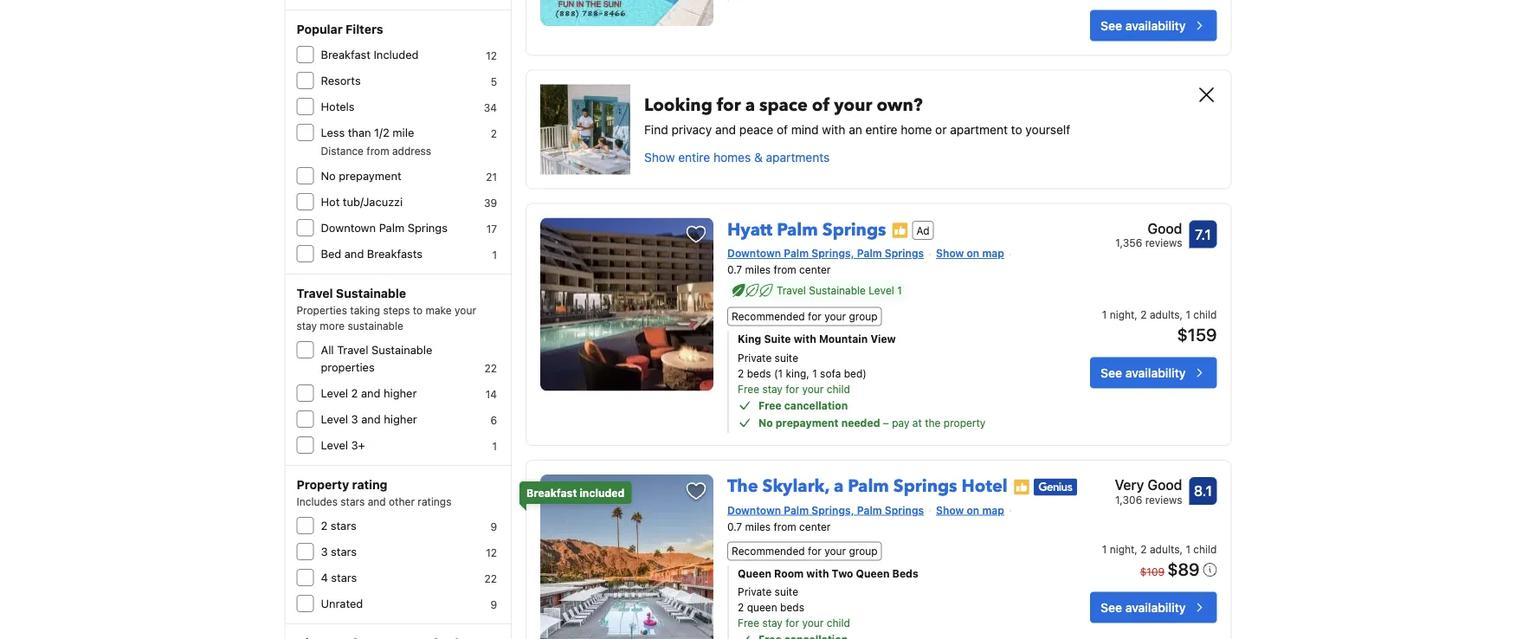 Task type: vqa. For each thing, say whether or not it's contained in the screenshot.
96%
no



Task type: describe. For each thing, give the bounding box(es) containing it.
mind
[[791, 122, 819, 136]]

see availability link for hyatt palm springs
[[1091, 357, 1217, 389]]

and right bed
[[345, 247, 364, 260]]

bed and breakfasts
[[321, 247, 423, 260]]

springs up travel sustainable level 1
[[823, 218, 887, 242]]

4
[[321, 571, 328, 584]]

popular
[[297, 22, 343, 36]]

, down 1,356
[[1135, 309, 1138, 321]]

space
[[760, 93, 808, 117]]

travel sustainable level 1
[[777, 285, 902, 297]]

adults for 1 night , 2 adults , 1 child $159
[[1150, 309, 1180, 321]]

recommended for your group for palm
[[732, 311, 878, 323]]

private suite 2 beds (1 king, 1 sofa bed) free stay for your child
[[738, 352, 867, 395]]

2 down properties
[[351, 387, 358, 400]]

recommended for palm
[[732, 311, 805, 323]]

looking for a space of your own? image
[[541, 84, 631, 174]]

child inside the private suite 2 beds (1 king, 1 sofa bed) free stay for your child
[[827, 383, 850, 395]]

ad
[[917, 224, 930, 236]]

with inside looking for a space of your own? find privacy and peace of mind with an entire home or apartment to yourself
[[822, 122, 846, 136]]

see availability for hyatt palm springs
[[1101, 366, 1186, 380]]

group for springs
[[849, 311, 878, 323]]

2 stars
[[321, 519, 357, 532]]

less
[[321, 126, 345, 139]]

all
[[321, 343, 334, 356]]

downtown palm springs, palm springs for palm
[[728, 247, 924, 259]]

palm down hyatt palm springs
[[784, 247, 809, 259]]

stars for 3 stars
[[331, 545, 357, 558]]

sustainable for travel sustainable properties taking steps to make your stay more sustainable
[[336, 286, 406, 301]]

and down level 2 and higher
[[361, 413, 381, 426]]

on for the skylark, a palm springs hotel
[[967, 504, 980, 516]]

suite for (1
[[775, 352, 799, 364]]

property rating includes stars and other ratings
[[297, 478, 452, 508]]

find
[[644, 122, 668, 136]]

unrated
[[321, 597, 363, 610]]

stars for 4 stars
[[331, 571, 357, 584]]

this property is part of our preferred partner program. it's committed to providing excellent service and good value. it'll pay us a higher commission if you make a booking. image for the skylark, a palm springs hotel
[[1013, 479, 1031, 496]]

travel for travel sustainable level 1
[[777, 285, 806, 297]]

from for the
[[774, 521, 797, 533]]

other
[[389, 495, 415, 508]]

homes
[[714, 150, 751, 164]]

level up view
[[869, 285, 895, 297]]

breakfast included
[[527, 487, 625, 499]]

no for no prepayment needed – pay at the property
[[759, 417, 773, 429]]

39
[[484, 197, 497, 209]]

properties
[[321, 361, 375, 374]]

mile
[[393, 126, 414, 139]]

pay
[[892, 417, 910, 429]]

all travel sustainable properties
[[321, 343, 432, 374]]

travel for travel sustainable properties taking steps to make your stay more sustainable
[[297, 286, 333, 301]]

included
[[580, 487, 625, 499]]

very
[[1115, 477, 1144, 493]]

palm right hyatt
[[777, 218, 818, 242]]

good 1,356 reviews
[[1116, 220, 1183, 249]]

distance from address
[[321, 145, 431, 157]]

1,306
[[1116, 494, 1143, 506]]

an
[[849, 122, 863, 136]]

stars inside property rating includes stars and other ratings
[[341, 495, 365, 508]]

downtown palm springs, palm springs for skylark,
[[728, 504, 924, 516]]

22 for 4 stars
[[485, 573, 497, 585]]

downtown palm springs
[[321, 221, 448, 234]]

1 availability from the top
[[1126, 18, 1186, 32]]

, down 1,306
[[1135, 543, 1138, 555]]

map for the skylark, a palm springs hotel
[[983, 504, 1005, 516]]

bed
[[321, 247, 341, 260]]

free cancellation
[[759, 399, 848, 411]]

2 queen from the left
[[856, 568, 890, 580]]

beds
[[893, 568, 919, 580]]

1 night , 2 adults , 1 child
[[1102, 543, 1217, 555]]

to inside looking for a space of your own? find privacy and peace of mind with an entire home or apartment to yourself
[[1011, 122, 1023, 136]]

queen room with two queen beds
[[738, 568, 919, 580]]

prepayment for no prepayment
[[339, 169, 402, 182]]

make
[[426, 304, 452, 316]]

king suite with mountain view
[[738, 333, 896, 345]]

good inside good 1,356 reviews
[[1148, 220, 1183, 236]]

private suite 2 queen beds free stay for your child
[[738, 586, 850, 629]]

less than 1/2 mile
[[321, 126, 414, 139]]

see for hyatt palm springs
[[1101, 366, 1123, 380]]

queen
[[747, 602, 778, 614]]

hyatt
[[728, 218, 773, 242]]

the skylark, a palm springs hotel image
[[541, 475, 714, 639]]

sofa
[[820, 367, 841, 379]]

scored 8.1 element
[[1190, 477, 1217, 505]]

queen room with two queen beds link
[[738, 566, 1031, 581]]

recommended for skylark,
[[732, 545, 805, 557]]

3 stars
[[321, 545, 357, 558]]

own?
[[877, 93, 923, 117]]

bed)
[[844, 367, 867, 379]]

$89
[[1168, 559, 1200, 579]]

your inside looking for a space of your own? find privacy and peace of mind with an entire home or apartment to yourself
[[834, 93, 873, 117]]

reviews inside good 1,356 reviews
[[1146, 237, 1183, 249]]

downtown for the
[[728, 504, 781, 516]]

2 inside the private suite 2 beds (1 king, 1 sofa bed) free stay for your child
[[738, 367, 744, 379]]

stay inside the private suite 2 beds (1 king, 1 sofa bed) free stay for your child
[[763, 383, 783, 395]]

miles for hyatt
[[745, 264, 771, 276]]

level 3+
[[321, 439, 365, 452]]

2 down the includes
[[321, 519, 328, 532]]

king suite with mountain view link
[[738, 331, 1031, 347]]

21
[[486, 171, 497, 183]]

breakfast for breakfast included
[[527, 487, 577, 499]]

12 for 3 stars
[[486, 547, 497, 559]]

2 inside private suite 2 queen beds free stay for your child
[[738, 602, 744, 614]]

no for no prepayment
[[321, 169, 336, 182]]

see availability link for the skylark, a palm springs hotel
[[1091, 592, 1217, 623]]

your inside travel sustainable properties taking steps to make your stay more sustainable
[[455, 304, 476, 316]]

or
[[936, 122, 947, 136]]

2 inside 1 night , 2 adults , 1 child $159
[[1141, 309, 1147, 321]]

tub/jacuzzi
[[343, 195, 403, 208]]

for inside looking for a space of your own? find privacy and peace of mind with an entire home or apartment to yourself
[[717, 93, 741, 117]]

and inside property rating includes stars and other ratings
[[368, 495, 386, 508]]

2 down '34'
[[491, 127, 497, 139]]

show entire homes & apartments button
[[644, 148, 830, 166]]

steps
[[383, 304, 410, 316]]

resorts
[[321, 74, 361, 87]]

needed
[[842, 417, 880, 429]]

show on map for hyatt palm springs
[[936, 247, 1005, 259]]

higher for level 3 and higher
[[384, 413, 417, 426]]

breakfasts
[[367, 247, 423, 260]]

taking
[[350, 304, 380, 316]]

very good 1,306 reviews
[[1115, 477, 1183, 506]]

1/2
[[374, 126, 390, 139]]

breakfast included
[[321, 48, 419, 61]]

springs left hotel
[[894, 475, 958, 498]]

group for a
[[849, 545, 878, 557]]

14
[[486, 388, 497, 400]]

the
[[925, 417, 941, 429]]

suite
[[764, 333, 791, 345]]

show for hyatt palm springs
[[936, 247, 964, 259]]

stars for 2 stars
[[331, 519, 357, 532]]

ratings
[[418, 495, 452, 508]]

higher for level 2 and higher
[[384, 387, 417, 400]]

child inside 1 night , 2 adults , 1 child $159
[[1194, 309, 1217, 321]]

show entire homes & apartments
[[644, 150, 830, 164]]

properties
[[297, 304, 347, 316]]

hotel
[[962, 475, 1008, 498]]

mountain
[[819, 333, 868, 345]]

address
[[392, 145, 431, 157]]

1 see availability from the top
[[1101, 18, 1186, 32]]

(1
[[774, 367, 783, 379]]

hyatt palm springs image
[[541, 218, 714, 391]]

$109
[[1141, 566, 1165, 578]]

stay inside travel sustainable properties taking steps to make your stay more sustainable
[[297, 320, 317, 332]]

for inside private suite 2 queen beds free stay for your child
[[786, 617, 799, 629]]

and up level 3 and higher
[[361, 387, 381, 400]]

the skylark, a palm springs hotel
[[728, 475, 1008, 498]]

palm down no prepayment needed – pay at the property
[[848, 475, 889, 498]]

your up mountain
[[825, 311, 846, 323]]

hyatt palm springs
[[728, 218, 887, 242]]

map for hyatt palm springs
[[983, 247, 1005, 259]]

filters
[[346, 22, 383, 36]]

34
[[484, 101, 497, 113]]

very good element
[[1115, 475, 1183, 495]]

your inside private suite 2 queen beds free stay for your child
[[802, 617, 824, 629]]

&
[[754, 150, 763, 164]]

level for level 3 and higher
[[321, 413, 348, 426]]



Task type: locate. For each thing, give the bounding box(es) containing it.
adults inside 1 night , 2 adults , 1 child $159
[[1150, 309, 1180, 321]]

0 vertical spatial recommended
[[732, 311, 805, 323]]

1,356
[[1116, 237, 1143, 249]]

sustainable down the sustainable
[[372, 343, 432, 356]]

0 vertical spatial see availability
[[1101, 18, 1186, 32]]

2 recommended from the top
[[732, 545, 805, 557]]

with left an
[[822, 122, 846, 136]]

1 horizontal spatial travel
[[337, 343, 368, 356]]

downtown palm springs, palm springs down hyatt palm springs
[[728, 247, 924, 259]]

0.7 down the
[[728, 521, 742, 533]]

this property is part of our preferred partner program. it's committed to providing excellent service and good value. it'll pay us a higher commission if you make a booking. image for the skylark, a palm springs hotel
[[1013, 479, 1031, 496]]

1 22 from the top
[[485, 362, 497, 374]]

scored 7.1 element
[[1190, 220, 1217, 248]]

2 down "king"
[[738, 367, 744, 379]]

reviews inside very good 1,306 reviews
[[1146, 494, 1183, 506]]

2 map from the top
[[983, 504, 1005, 516]]

1 adults from the top
[[1150, 309, 1180, 321]]

beds inside private suite 2 queen beds free stay for your child
[[780, 602, 805, 614]]

1 vertical spatial to
[[413, 304, 423, 316]]

suite down room on the bottom right of page
[[775, 586, 799, 598]]

for up the peace
[[717, 93, 741, 117]]

3+
[[351, 439, 365, 452]]

0 vertical spatial adults
[[1150, 309, 1180, 321]]

with left two
[[807, 568, 829, 580]]

this property is part of our preferred partner program. it's committed to providing excellent service and good value. it'll pay us a higher commission if you make a booking. image
[[892, 222, 909, 239], [1013, 479, 1031, 496]]

higher down level 2 and higher
[[384, 413, 417, 426]]

1 0.7 miles from center from the top
[[728, 264, 831, 276]]

2 private from the top
[[738, 586, 772, 598]]

2 show on map from the top
[[936, 504, 1005, 516]]

1 suite from the top
[[775, 352, 799, 364]]

1 vertical spatial show on map
[[936, 504, 1005, 516]]

1 on from the top
[[967, 247, 980, 259]]

stay down queen
[[763, 617, 783, 629]]

genius discounts available at this property. image
[[1034, 479, 1077, 496], [1034, 479, 1077, 496]]

1 vertical spatial 0.7
[[728, 521, 742, 533]]

2 22 from the top
[[485, 573, 497, 585]]

0 vertical spatial reviews
[[1146, 237, 1183, 249]]

0 vertical spatial see
[[1101, 18, 1123, 32]]

stay
[[297, 320, 317, 332], [763, 383, 783, 395], [763, 617, 783, 629]]

2 group from the top
[[849, 545, 878, 557]]

with for palm
[[794, 333, 817, 345]]

adults for 1 night , 2 adults , 1 child
[[1150, 543, 1180, 555]]

for down king,
[[786, 383, 799, 395]]

private inside the private suite 2 beds (1 king, 1 sofa bed) free stay for your child
[[738, 352, 772, 364]]

3 availability from the top
[[1126, 600, 1186, 614]]

beds left (1
[[747, 367, 771, 379]]

suite
[[775, 352, 799, 364], [775, 586, 799, 598]]

suite inside the private suite 2 beds (1 king, 1 sofa bed) free stay for your child
[[775, 352, 799, 364]]

your up an
[[834, 93, 873, 117]]

recommended up suite
[[732, 311, 805, 323]]

0 vertical spatial with
[[822, 122, 846, 136]]

for up queen room with two queen beds
[[808, 545, 822, 557]]

good element
[[1116, 218, 1183, 238]]

2 left queen
[[738, 602, 744, 614]]

1 vertical spatial 0.7 miles from center
[[728, 521, 831, 533]]

0 vertical spatial this property is part of our preferred partner program. it's committed to providing excellent service and good value. it'll pay us a higher commission if you make a booking. image
[[892, 222, 909, 239]]

from down hyatt palm springs
[[774, 264, 797, 276]]

no prepayment
[[321, 169, 402, 182]]

0 vertical spatial 9
[[491, 521, 497, 533]]

2 see availability link from the top
[[1091, 357, 1217, 389]]

level for level 2 and higher
[[321, 387, 348, 400]]

night for 1 night , 2 adults , 1 child $159
[[1110, 309, 1135, 321]]

suite for beds
[[775, 586, 799, 598]]

1 vertical spatial availability
[[1126, 366, 1186, 380]]

adults up $109
[[1150, 543, 1180, 555]]

and up homes
[[715, 122, 736, 136]]

stay down properties
[[297, 320, 317, 332]]

night
[[1110, 309, 1135, 321], [1110, 543, 1135, 555]]

stay down (1
[[763, 383, 783, 395]]

peace
[[740, 122, 774, 136]]

1 vertical spatial 9
[[491, 598, 497, 611]]

availability for the skylark, a palm springs hotel
[[1126, 600, 1186, 614]]

1 vertical spatial with
[[794, 333, 817, 345]]

show on map for the skylark, a palm springs hotel
[[936, 504, 1005, 516]]

1 see from the top
[[1101, 18, 1123, 32]]

good
[[1148, 220, 1183, 236], [1148, 477, 1183, 493]]

2 suite from the top
[[775, 586, 799, 598]]

recommended for your group for skylark,
[[732, 545, 878, 557]]

a up the peace
[[745, 93, 755, 117]]

3 up 4
[[321, 545, 328, 558]]

your down queen room with two queen beds
[[802, 617, 824, 629]]

1 9 from the top
[[491, 521, 497, 533]]

downtown down hot tub/jacuzzi
[[321, 221, 376, 234]]

child inside private suite 2 queen beds free stay for your child
[[827, 617, 850, 629]]

child up $159
[[1194, 309, 1217, 321]]

1 vertical spatial beds
[[780, 602, 805, 614]]

2 night from the top
[[1110, 543, 1135, 555]]

1 inside the private suite 2 beds (1 king, 1 sofa bed) free stay for your child
[[813, 367, 817, 379]]

king,
[[786, 367, 810, 379]]

2 0.7 miles from center from the top
[[728, 521, 831, 533]]

entire inside looking for a space of your own? find privacy and peace of mind with an entire home or apartment to yourself
[[866, 122, 898, 136]]

prepayment for no prepayment needed – pay at the property
[[776, 417, 839, 429]]

level
[[869, 285, 895, 297], [321, 387, 348, 400], [321, 413, 348, 426], [321, 439, 348, 452]]

from down 'skylark,'
[[774, 521, 797, 533]]

map
[[983, 247, 1005, 259], [983, 504, 1005, 516]]

property
[[944, 417, 986, 429]]

center for skylark,
[[800, 521, 831, 533]]

0 vertical spatial downtown palm springs, palm springs
[[728, 247, 924, 259]]

cancellation
[[785, 399, 848, 411]]

included
[[374, 48, 419, 61]]

prepayment
[[339, 169, 402, 182], [776, 417, 839, 429]]

entire inside button
[[678, 150, 710, 164]]

0.7 for the
[[728, 521, 742, 533]]

downtown down the
[[728, 504, 781, 516]]

0 vertical spatial downtown
[[321, 221, 376, 234]]

0.7 for hyatt
[[728, 264, 742, 276]]

two
[[832, 568, 854, 580]]

child up $89
[[1194, 543, 1217, 555]]

stars right 4
[[331, 571, 357, 584]]

downtown
[[321, 221, 376, 234], [728, 247, 781, 259], [728, 504, 781, 516]]

22 for all travel sustainable properties
[[485, 362, 497, 374]]

1 group from the top
[[849, 311, 878, 323]]

1 downtown palm springs, palm springs from the top
[[728, 247, 924, 259]]

8.1
[[1194, 483, 1213, 499]]

1 vertical spatial this property is part of our preferred partner program. it's committed to providing excellent service and good value. it'll pay us a higher commission if you make a booking. image
[[1013, 479, 1031, 496]]

rating
[[352, 478, 388, 492]]

1 recommended for your group from the top
[[732, 311, 878, 323]]

0 vertical spatial of
[[812, 93, 830, 117]]

0.7 miles from center down hyatt palm springs
[[728, 264, 831, 276]]

breakfast
[[321, 48, 371, 61], [527, 487, 577, 499]]

2 miles from the top
[[745, 521, 771, 533]]

1 vertical spatial this property is part of our preferred partner program. it's committed to providing excellent service and good value. it'll pay us a higher commission if you make a booking. image
[[1013, 479, 1031, 496]]

2 good from the top
[[1148, 477, 1183, 493]]

springs up breakfasts
[[408, 221, 448, 234]]

, up $159
[[1180, 309, 1183, 321]]

1 vertical spatial springs,
[[812, 504, 855, 516]]

0 vertical spatial show on map
[[936, 247, 1005, 259]]

1 horizontal spatial 3
[[351, 413, 358, 426]]

popular filters
[[297, 22, 383, 36]]

show for the skylark, a palm springs hotel
[[936, 504, 964, 516]]

night inside 1 night , 2 adults , 1 child $159
[[1110, 309, 1135, 321]]

2 vertical spatial free
[[738, 617, 760, 629]]

the
[[728, 475, 758, 498]]

1 vertical spatial private
[[738, 586, 772, 598]]

1 private from the top
[[738, 352, 772, 364]]

1 center from the top
[[800, 264, 831, 276]]

, up $89
[[1180, 543, 1183, 555]]

a inside looking for a space of your own? find privacy and peace of mind with an entire home or apartment to yourself
[[745, 93, 755, 117]]

2 center from the top
[[800, 521, 831, 533]]

the skylark, a palm springs hotel link
[[728, 468, 1008, 498]]

hyatt palm springs link
[[728, 211, 887, 242]]

2 adults from the top
[[1150, 543, 1180, 555]]

queen right two
[[856, 568, 890, 580]]

this property is part of our preferred partner program. it's committed to providing excellent service and good value. it'll pay us a higher commission if you make a booking. image
[[892, 222, 909, 239], [1013, 479, 1031, 496]]

9 for 2 stars
[[491, 521, 497, 533]]

0 vertical spatial availability
[[1126, 18, 1186, 32]]

1 vertical spatial group
[[849, 545, 878, 557]]

2 recommended for your group from the top
[[732, 545, 878, 557]]

palm up breakfasts
[[379, 221, 405, 234]]

a for space
[[745, 93, 755, 117]]

no up hot
[[321, 169, 336, 182]]

1
[[492, 249, 497, 261], [897, 285, 902, 297], [1102, 309, 1107, 321], [1186, 309, 1191, 321], [813, 367, 817, 379], [492, 440, 497, 452], [1102, 543, 1107, 555], [1186, 543, 1191, 555]]

availability for hyatt palm springs
[[1126, 366, 1186, 380]]

1 horizontal spatial queen
[[856, 568, 890, 580]]

sustainable inside all travel sustainable properties
[[372, 343, 432, 356]]

1 vertical spatial 22
[[485, 573, 497, 585]]

free inside the private suite 2 beds (1 king, 1 sofa bed) free stay for your child
[[738, 383, 760, 395]]

1 horizontal spatial a
[[834, 475, 844, 498]]

springs down ad
[[885, 247, 924, 259]]

this property is part of our preferred partner program. it's committed to providing excellent service and good value. it'll pay us a higher commission if you make a booking. image right hotel
[[1013, 479, 1031, 496]]

0 horizontal spatial prepayment
[[339, 169, 402, 182]]

free down queen
[[738, 617, 760, 629]]

level 2 and higher
[[321, 387, 417, 400]]

1 vertical spatial see availability link
[[1091, 357, 1217, 389]]

entire down privacy
[[678, 150, 710, 164]]

to inside travel sustainable properties taking steps to make your stay more sustainable
[[413, 304, 423, 316]]

1 show on map from the top
[[936, 247, 1005, 259]]

see availability link
[[1091, 10, 1217, 41], [1091, 357, 1217, 389], [1091, 592, 1217, 623]]

0 vertical spatial center
[[800, 264, 831, 276]]

night for 1 night , 2 adults , 1 child
[[1110, 543, 1135, 555]]

entire right an
[[866, 122, 898, 136]]

1 vertical spatial reviews
[[1146, 494, 1183, 506]]

sustainable inside travel sustainable properties taking steps to make your stay more sustainable
[[336, 286, 406, 301]]

for down room on the bottom right of page
[[786, 617, 799, 629]]

0 horizontal spatial beds
[[747, 367, 771, 379]]

1 higher from the top
[[384, 387, 417, 400]]

1 vertical spatial a
[[834, 475, 844, 498]]

1 0.7 from the top
[[728, 264, 742, 276]]

7.1
[[1195, 226, 1212, 242]]

breakfast down popular filters
[[321, 48, 371, 61]]

2 horizontal spatial travel
[[777, 285, 806, 297]]

stars down rating
[[341, 495, 365, 508]]

1 springs, from the top
[[812, 247, 855, 259]]

group up queen room with two queen beds link
[[849, 545, 878, 557]]

see availability for the skylark, a palm springs hotel
[[1101, 600, 1186, 614]]

2 up $109
[[1141, 543, 1147, 555]]

1 vertical spatial map
[[983, 504, 1005, 516]]

2 springs, from the top
[[812, 504, 855, 516]]

breakfast for breakfast included
[[321, 48, 371, 61]]

1 reviews from the top
[[1146, 237, 1183, 249]]

0 vertical spatial beds
[[747, 367, 771, 379]]

9 for unrated
[[491, 598, 497, 611]]

springs down the skylark, a palm springs hotel
[[885, 504, 924, 516]]

prepayment down free cancellation
[[776, 417, 839, 429]]

0 horizontal spatial of
[[777, 122, 788, 136]]

0 vertical spatial recommended for your group
[[732, 311, 878, 323]]

stay inside private suite 2 queen beds free stay for your child
[[763, 617, 783, 629]]

springs, down hyatt palm springs
[[812, 247, 855, 259]]

night down 1,356
[[1110, 309, 1135, 321]]

free inside private suite 2 queen beds free stay for your child
[[738, 617, 760, 629]]

0 vertical spatial a
[[745, 93, 755, 117]]

from down 1/2
[[367, 145, 389, 157]]

1 horizontal spatial breakfast
[[527, 487, 577, 499]]

1 vertical spatial 3
[[321, 545, 328, 558]]

1 map from the top
[[983, 247, 1005, 259]]

level 3 and higher
[[321, 413, 417, 426]]

your inside the private suite 2 beds (1 king, 1 sofa bed) free stay for your child
[[802, 383, 824, 395]]

9
[[491, 521, 497, 533], [491, 598, 497, 611]]

3 see from the top
[[1101, 600, 1123, 614]]

see for the skylark, a palm springs hotel
[[1101, 600, 1123, 614]]

this property is part of our preferred partner program. it's committed to providing excellent service and good value. it'll pay us a higher commission if you make a booking. image for hyatt palm springs
[[892, 222, 909, 239]]

availability
[[1126, 18, 1186, 32], [1126, 366, 1186, 380], [1126, 600, 1186, 614]]

0 horizontal spatial entire
[[678, 150, 710, 164]]

center up travel sustainable level 1
[[800, 264, 831, 276]]

of
[[812, 93, 830, 117], [777, 122, 788, 136]]

distance
[[321, 145, 364, 157]]

1 night from the top
[[1110, 309, 1135, 321]]

1 vertical spatial of
[[777, 122, 788, 136]]

1 vertical spatial free
[[759, 399, 782, 411]]

palm down the skylark, a palm springs hotel
[[857, 504, 882, 516]]

beds inside the private suite 2 beds (1 king, 1 sofa bed) free stay for your child
[[747, 367, 771, 379]]

recommended for your group
[[732, 311, 878, 323], [732, 545, 878, 557]]

1 horizontal spatial of
[[812, 93, 830, 117]]

downtown palm springs, palm springs down 'skylark,'
[[728, 504, 924, 516]]

2 vertical spatial availability
[[1126, 600, 1186, 614]]

0 vertical spatial 0.7
[[728, 264, 742, 276]]

travel sustainable properties taking steps to make your stay more sustainable
[[297, 286, 476, 332]]

1 vertical spatial see availability
[[1101, 366, 1186, 380]]

looking for a space of your own? find privacy and peace of mind with an entire home or apartment to yourself
[[644, 93, 1071, 136]]

good left scored 7.1 element
[[1148, 220, 1183, 236]]

2 higher from the top
[[384, 413, 417, 426]]

0 vertical spatial higher
[[384, 387, 417, 400]]

0 vertical spatial from
[[367, 145, 389, 157]]

0.7 miles from center down 'skylark,'
[[728, 521, 831, 533]]

this property is part of our preferred partner program. it's committed to providing excellent service and good value. it'll pay us a higher commission if you make a booking. image for hyatt palm springs
[[892, 222, 909, 239]]

sustainable up taking
[[336, 286, 406, 301]]

reviews right 1,356
[[1146, 237, 1183, 249]]

1 vertical spatial adults
[[1150, 543, 1180, 555]]

with for skylark,
[[807, 568, 829, 580]]

1 vertical spatial downtown palm springs, palm springs
[[728, 504, 924, 516]]

of up mind
[[812, 93, 830, 117]]

child down sofa at the right
[[827, 383, 850, 395]]

a right 'skylark,'
[[834, 475, 844, 498]]

1 vertical spatial from
[[774, 264, 797, 276]]

1 vertical spatial downtown
[[728, 247, 781, 259]]

adults
[[1150, 309, 1180, 321], [1150, 543, 1180, 555]]

free down (1
[[759, 399, 782, 411]]

1 12 from the top
[[486, 49, 497, 61]]

private inside private suite 2 queen beds free stay for your child
[[738, 586, 772, 598]]

2 see availability from the top
[[1101, 366, 1186, 380]]

good inside very good 1,306 reviews
[[1148, 477, 1183, 493]]

1 horizontal spatial prepayment
[[776, 417, 839, 429]]

3 see availability from the top
[[1101, 600, 1186, 614]]

center for palm
[[800, 264, 831, 276]]

travel inside travel sustainable properties taking steps to make your stay more sustainable
[[297, 286, 333, 301]]

1 recommended from the top
[[732, 311, 805, 323]]

downtown for hyatt
[[728, 247, 781, 259]]

level for level 3+
[[321, 439, 348, 452]]

2 vertical spatial stay
[[763, 617, 783, 629]]

0 vertical spatial 0.7 miles from center
[[728, 264, 831, 276]]

2 see from the top
[[1101, 366, 1123, 380]]

2 on from the top
[[967, 504, 980, 516]]

2 vertical spatial with
[[807, 568, 829, 580]]

queen
[[738, 568, 772, 580], [856, 568, 890, 580]]

1 horizontal spatial to
[[1011, 122, 1023, 136]]

$159
[[1178, 325, 1217, 345]]

17
[[486, 223, 497, 235]]

1 queen from the left
[[738, 568, 772, 580]]

1 vertical spatial breakfast
[[527, 487, 577, 499]]

a for palm
[[834, 475, 844, 498]]

sustainable for travel sustainable level 1
[[809, 285, 866, 297]]

beds right queen
[[780, 602, 805, 614]]

king
[[738, 333, 762, 345]]

0 vertical spatial stay
[[297, 320, 317, 332]]

on for hyatt palm springs
[[967, 247, 980, 259]]

stars up the 3 stars
[[331, 519, 357, 532]]

palm
[[777, 218, 818, 242], [379, 221, 405, 234], [784, 247, 809, 259], [857, 247, 882, 259], [848, 475, 889, 498], [784, 504, 809, 516], [857, 504, 882, 516]]

private for beds
[[738, 352, 772, 364]]

sustainable
[[348, 320, 403, 332]]

to left make
[[413, 304, 423, 316]]

breakfast left included
[[527, 487, 577, 499]]

1 good from the top
[[1148, 220, 1183, 236]]

travel inside all travel sustainable properties
[[337, 343, 368, 356]]

and inside looking for a space of your own? find privacy and peace of mind with an entire home or apartment to yourself
[[715, 122, 736, 136]]

adults up $159
[[1150, 309, 1180, 321]]

with
[[822, 122, 846, 136], [794, 333, 817, 345], [807, 568, 829, 580]]

higher
[[384, 387, 417, 400], [384, 413, 417, 426]]

hot
[[321, 195, 340, 208]]

recommended for your group up room on the bottom right of page
[[732, 545, 878, 557]]

private for queen
[[738, 586, 772, 598]]

and down rating
[[368, 495, 386, 508]]

your right make
[[455, 304, 476, 316]]

higher up level 3 and higher
[[384, 387, 417, 400]]

sustainable up mountain
[[809, 285, 866, 297]]

1 vertical spatial prepayment
[[776, 417, 839, 429]]

beds
[[747, 367, 771, 379], [780, 602, 805, 614]]

springs, down the skylark, a palm springs hotel
[[812, 504, 855, 516]]

miles down the
[[745, 521, 771, 533]]

1 vertical spatial recommended
[[732, 545, 805, 557]]

from
[[367, 145, 389, 157], [774, 264, 797, 276], [774, 521, 797, 533]]

private down "king"
[[738, 352, 772, 364]]

miles for the
[[745, 521, 771, 533]]

privacy
[[672, 122, 712, 136]]

looking
[[644, 93, 713, 117]]

private up queen
[[738, 586, 772, 598]]

5
[[491, 75, 497, 87]]

1 vertical spatial recommended for your group
[[732, 545, 878, 557]]

hot tub/jacuzzi
[[321, 195, 403, 208]]

reviews
[[1146, 237, 1183, 249], [1146, 494, 1183, 506]]

0.7 miles from center for skylark,
[[728, 521, 831, 533]]

2 vertical spatial downtown
[[728, 504, 781, 516]]

palm down 'skylark,'
[[784, 504, 809, 516]]

to
[[1011, 122, 1023, 136], [413, 304, 423, 316]]

palm up travel sustainable level 1
[[857, 247, 882, 259]]

1 vertical spatial suite
[[775, 586, 799, 598]]

downtown down hyatt
[[728, 247, 781, 259]]

springs, for a
[[812, 504, 855, 516]]

2 vertical spatial see
[[1101, 600, 1123, 614]]

0 vertical spatial good
[[1148, 220, 1183, 236]]

2 vertical spatial from
[[774, 521, 797, 533]]

0 vertical spatial 22
[[485, 362, 497, 374]]

0 vertical spatial private
[[738, 352, 772, 364]]

apartments
[[766, 150, 830, 164]]

center
[[800, 264, 831, 276], [800, 521, 831, 533]]

1 vertical spatial entire
[[678, 150, 710, 164]]

0 vertical spatial map
[[983, 247, 1005, 259]]

0 vertical spatial breakfast
[[321, 48, 371, 61]]

group up mountain
[[849, 311, 878, 323]]

no prepayment needed – pay at the property
[[759, 417, 986, 429]]

1 miles from the top
[[745, 264, 771, 276]]

no down free cancellation
[[759, 417, 773, 429]]

show
[[644, 150, 675, 164], [936, 247, 964, 259], [936, 504, 964, 516]]

1 vertical spatial night
[[1110, 543, 1135, 555]]

0 vertical spatial to
[[1011, 122, 1023, 136]]

for
[[717, 93, 741, 117], [808, 311, 822, 323], [786, 383, 799, 395], [808, 545, 822, 557], [786, 617, 799, 629]]

2 0.7 from the top
[[728, 521, 742, 533]]

for inside the private suite 2 beds (1 king, 1 sofa bed) free stay for your child
[[786, 383, 799, 395]]

1 vertical spatial on
[[967, 504, 980, 516]]

property
[[297, 478, 349, 492]]

0.7 miles from center for palm
[[728, 264, 831, 276]]

to left yourself
[[1011, 122, 1023, 136]]

more
[[320, 320, 345, 332]]

reviews right 1,306
[[1146, 494, 1183, 506]]

level down properties
[[321, 387, 348, 400]]

0 vertical spatial this property is part of our preferred partner program. it's committed to providing excellent service and good value. it'll pay us a higher commission if you make a booking. image
[[892, 222, 909, 239]]

2 9 from the top
[[491, 598, 497, 611]]

prepayment down distance from address
[[339, 169, 402, 182]]

2 downtown palm springs, palm springs from the top
[[728, 504, 924, 516]]

0 vertical spatial 12
[[486, 49, 497, 61]]

2 down 1,356
[[1141, 309, 1147, 321]]

2 reviews from the top
[[1146, 494, 1183, 506]]

0 vertical spatial entire
[[866, 122, 898, 136]]

home
[[901, 122, 932, 136]]

1 horizontal spatial this property is part of our preferred partner program. it's committed to providing excellent service and good value. it'll pay us a higher commission if you make a booking. image
[[1013, 479, 1031, 496]]

1 see availability link from the top
[[1091, 10, 1217, 41]]

0 horizontal spatial queen
[[738, 568, 772, 580]]

than
[[348, 126, 371, 139]]

0.7
[[728, 264, 742, 276], [728, 521, 742, 533]]

0 horizontal spatial to
[[413, 304, 423, 316]]

suite inside private suite 2 queen beds free stay for your child
[[775, 586, 799, 598]]

0 vertical spatial springs,
[[812, 247, 855, 259]]

2 12 from the top
[[486, 547, 497, 559]]

0 horizontal spatial breakfast
[[321, 48, 371, 61]]

1 vertical spatial show
[[936, 247, 964, 259]]

1 vertical spatial stay
[[763, 383, 783, 395]]

4 stars
[[321, 571, 357, 584]]

0 horizontal spatial travel
[[297, 286, 333, 301]]

1 vertical spatial center
[[800, 521, 831, 533]]

springs, for springs
[[812, 247, 855, 259]]

miles
[[745, 264, 771, 276], [745, 521, 771, 533]]

free down "king"
[[738, 383, 760, 395]]

your up queen room with two queen beds
[[825, 545, 846, 557]]

3 see availability link from the top
[[1091, 592, 1217, 623]]

–
[[883, 417, 889, 429]]

1 horizontal spatial this property is part of our preferred partner program. it's committed to providing excellent service and good value. it'll pay us a higher commission if you make a booking. image
[[1013, 479, 1031, 496]]

12 for breakfast included
[[486, 49, 497, 61]]

apartment
[[950, 122, 1008, 136]]

show inside button
[[644, 150, 675, 164]]

see availability
[[1101, 18, 1186, 32], [1101, 366, 1186, 380], [1101, 600, 1186, 614]]

2 vertical spatial see availability link
[[1091, 592, 1217, 623]]

at
[[913, 417, 922, 429]]

of left mind
[[777, 122, 788, 136]]

1 vertical spatial miles
[[745, 521, 771, 533]]

level up level 3+
[[321, 413, 348, 426]]

1 horizontal spatial beds
[[780, 602, 805, 614]]

2 availability from the top
[[1126, 366, 1186, 380]]

0 vertical spatial on
[[967, 247, 980, 259]]

for up king suite with mountain view
[[808, 311, 822, 323]]

springs,
[[812, 247, 855, 259], [812, 504, 855, 516]]

from for hyatt
[[774, 264, 797, 276]]

yourself
[[1026, 122, 1071, 136]]

1 vertical spatial good
[[1148, 477, 1183, 493]]



